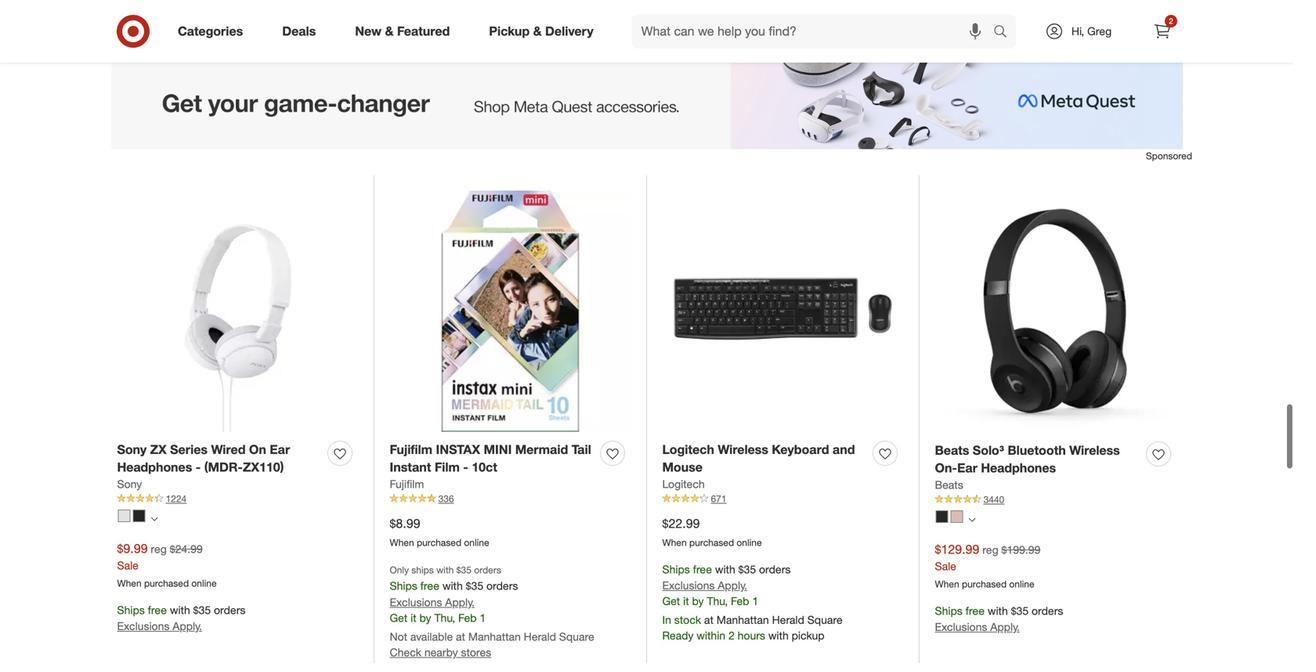 Task type: locate. For each thing, give the bounding box(es) containing it.
manhattan up hours
[[717, 614, 769, 628]]

336
[[438, 493, 454, 505]]

by inside ships free with $35 orders exclusions apply. get it by thu, feb 1 in stock at  manhattan herald square ready within 2 hours with pickup
[[692, 595, 704, 609]]

ships inside ships free with $35 orders exclusions apply. get it by thu, feb 1 in stock at  manhattan herald square ready within 2 hours with pickup
[[663, 563, 690, 577]]

only ships with $35 orders ships free with $35 orders exclusions apply. get it by thu, feb 1 not available at manhattan herald square check nearby stores
[[390, 565, 595, 660]]

square inside ships free with $35 orders exclusions apply. get it by thu, feb 1 in stock at  manhattan herald square ready within 2 hours with pickup
[[808, 614, 843, 628]]

&
[[385, 24, 394, 39], [533, 24, 542, 39]]

manhattan
[[717, 614, 769, 628], [469, 630, 521, 644]]

2 sony from the top
[[117, 478, 142, 491]]

1 vertical spatial herald
[[524, 630, 556, 644]]

1 horizontal spatial headphones
[[981, 461, 1057, 476]]

purchased down $22.99
[[690, 537, 734, 549]]

2 fujifilm from the top
[[390, 478, 424, 491]]

headphones inside 'sony zx series wired on ear headphones - (mdr-zx110)'
[[117, 460, 192, 475]]

it
[[683, 595, 689, 609], [411, 612, 417, 625]]

2 add to cart button from the left
[[390, 15, 454, 40]]

0 horizontal spatial herald
[[524, 630, 556, 644]]

4 add from the left
[[942, 22, 960, 34]]

by up stock
[[692, 595, 704, 609]]

headphones for zx
[[117, 460, 192, 475]]

1 horizontal spatial herald
[[772, 614, 805, 628]]

0 vertical spatial 1
[[753, 595, 759, 609]]

1 horizontal spatial 2
[[1169, 16, 1174, 26]]

with down $129.99 reg $199.99 sale when purchased online
[[988, 605, 1008, 618]]

0 horizontal spatial it
[[411, 612, 417, 625]]

add for 4th add to cart button from left
[[942, 22, 960, 34]]

at inside ships free with $35 orders exclusions apply. get it by thu, feb 1 in stock at  manhattan herald square ready within 2 hours with pickup
[[705, 614, 714, 628]]

0 horizontal spatial feb
[[459, 612, 477, 625]]

logitech inside logitech wireless keyboard and mouse
[[663, 442, 715, 458]]

1 vertical spatial ear
[[958, 461, 978, 476]]

reg for $9.99
[[151, 543, 167, 557]]

purchased inside $129.99 reg $199.99 sale when purchased online
[[962, 579, 1007, 591]]

$35 down $9.99 reg $24.99 sale when purchased online
[[193, 604, 211, 617]]

exclusions down $129.99 reg $199.99 sale when purchased online
[[935, 621, 988, 635]]

reg right $9.99
[[151, 543, 167, 557]]

0 horizontal spatial get
[[390, 612, 408, 625]]

1 vertical spatial 2
[[729, 629, 735, 643]]

1 beats from the top
[[935, 443, 970, 458]]

reg inside $9.99 reg $24.99 sale when purchased online
[[151, 543, 167, 557]]

1 horizontal spatial 1
[[753, 595, 759, 609]]

within
[[697, 629, 726, 643]]

ear right on
[[270, 442, 290, 458]]

fujifilm up "instant"
[[390, 442, 433, 458]]

when
[[390, 537, 414, 549], [663, 537, 687, 549], [117, 578, 142, 590], [935, 579, 960, 591]]

1 horizontal spatial &
[[533, 24, 542, 39]]

manhattan inside only ships with $35 orders ships free with $35 orders exclusions apply. get it by thu, feb 1 not available at manhattan herald square check nearby stores
[[469, 630, 521, 644]]

1 vertical spatial square
[[559, 630, 595, 644]]

categories link
[[165, 14, 263, 49]]

headphones inside "beats solo³ bluetooth wireless on-ear headphones"
[[981, 461, 1057, 476]]

sponsored
[[1146, 150, 1193, 162]]

2 left hours
[[729, 629, 735, 643]]

1 logitech from the top
[[663, 442, 715, 458]]

hours
[[738, 629, 766, 643]]

1 up stores
[[480, 612, 486, 625]]

cart for 2nd add to cart button from left
[[429, 22, 447, 34]]

all colors element
[[151, 514, 158, 523], [969, 515, 976, 524]]

add to cart for 2nd add to cart button from left
[[397, 22, 447, 34]]

thu, up within
[[707, 595, 728, 609]]

black image right white 'image'
[[133, 510, 145, 523]]

exclusions inside ships free with $35 orders exclusions apply. get it by thu, feb 1 in stock at  manhattan herald square ready within 2 hours with pickup
[[663, 579, 715, 593]]

add to cart button
[[117, 15, 182, 40], [390, 15, 454, 40], [663, 15, 727, 40], [935, 15, 1000, 40]]

1 horizontal spatial ear
[[958, 461, 978, 476]]

0 vertical spatial manhattan
[[717, 614, 769, 628]]

new & featured
[[355, 24, 450, 39]]

cart for third add to cart button from the left
[[702, 22, 720, 34]]

1 & from the left
[[385, 24, 394, 39]]

wireless inside "beats solo³ bluetooth wireless on-ear headphones"
[[1070, 443, 1120, 458]]

when down $8.99
[[390, 537, 414, 549]]

1 cart from the left
[[156, 22, 175, 34]]

when inside "$22.99 when purchased online"
[[663, 537, 687, 549]]

$35
[[739, 563, 756, 577], [457, 565, 472, 576], [466, 580, 484, 593], [193, 604, 211, 617], [1011, 605, 1029, 618]]

at up stores
[[456, 630, 465, 644]]

black image left rose gold image
[[936, 511, 949, 524]]

free down the ships on the left of the page
[[421, 580, 440, 593]]

3 cart from the left
[[702, 22, 720, 34]]

online inside $129.99 reg $199.99 sale when purchased online
[[1010, 579, 1035, 591]]

logitech for logitech wireless keyboard and mouse
[[663, 442, 715, 458]]

add
[[124, 22, 142, 34], [397, 22, 415, 34], [670, 22, 688, 34], [942, 22, 960, 34]]

1 fujifilm from the top
[[390, 442, 433, 458]]

wireless up 671
[[718, 442, 769, 458]]

feb
[[731, 595, 750, 609], [459, 612, 477, 625]]

black image
[[133, 510, 145, 523], [936, 511, 949, 524]]

logitech down mouse
[[663, 478, 705, 491]]

2 cart from the left
[[429, 22, 447, 34]]

ships free with $35 orders exclusions apply. down $129.99 reg $199.99 sale when purchased online
[[935, 605, 1064, 635]]

$35 right the ships on the left of the page
[[457, 565, 472, 576]]

beats inside "beats solo³ bluetooth wireless on-ear headphones"
[[935, 443, 970, 458]]

0 vertical spatial fujifilm
[[390, 442, 433, 458]]

0 vertical spatial beats
[[935, 443, 970, 458]]

1
[[753, 595, 759, 609], [480, 612, 486, 625]]

ear for on-
[[958, 461, 978, 476]]

ear inside 'sony zx series wired on ear headphones - (mdr-zx110)'
[[270, 442, 290, 458]]

1 horizontal spatial reg
[[983, 544, 999, 557]]

- for (mdr-
[[196, 460, 201, 475]]

0 vertical spatial it
[[683, 595, 689, 609]]

1 sony from the top
[[117, 442, 147, 458]]

with right hours
[[769, 629, 789, 643]]

0 horizontal spatial sale
[[117, 559, 139, 573]]

& right new
[[385, 24, 394, 39]]

1 horizontal spatial feb
[[731, 595, 750, 609]]

wireless right bluetooth
[[1070, 443, 1120, 458]]

all colors image
[[151, 516, 158, 523]]

get up in
[[663, 595, 680, 609]]

online down 671 link
[[737, 537, 762, 549]]

0 horizontal spatial -
[[196, 460, 201, 475]]

get
[[663, 595, 680, 609], [390, 612, 408, 625]]

mouse
[[663, 460, 703, 475]]

beats solo³ bluetooth wireless on-ear headphones image
[[935, 191, 1178, 433], [935, 191, 1178, 433]]

$8.99
[[390, 517, 420, 532]]

sale for $129.99
[[935, 560, 957, 574]]

thu,
[[707, 595, 728, 609], [435, 612, 455, 625]]

stock
[[675, 614, 701, 628]]

1 vertical spatial thu,
[[435, 612, 455, 625]]

ships
[[412, 565, 434, 576]]

0 horizontal spatial ear
[[270, 442, 290, 458]]

ear
[[270, 442, 290, 458], [958, 461, 978, 476]]

ear inside "beats solo³ bluetooth wireless on-ear headphones"
[[958, 461, 978, 476]]

sale down $129.99
[[935, 560, 957, 574]]

1 vertical spatial it
[[411, 612, 417, 625]]

square inside only ships with $35 orders ships free with $35 orders exclusions apply. get it by thu, feb 1 not available at manhattan herald square check nearby stores
[[559, 630, 595, 644]]

0 vertical spatial ear
[[270, 442, 290, 458]]

1 vertical spatial 1
[[480, 612, 486, 625]]

-
[[196, 460, 201, 475], [463, 460, 468, 475]]

feb inside ships free with $35 orders exclusions apply. get it by thu, feb 1 in stock at  manhattan herald square ready within 2 hours with pickup
[[731, 595, 750, 609]]

headphones down the zx
[[117, 460, 192, 475]]

sale down $9.99
[[117, 559, 139, 573]]

2 right greg
[[1169, 16, 1174, 26]]

ear up the beats link
[[958, 461, 978, 476]]

orders inside ships free with $35 orders exclusions apply. get it by thu, feb 1 in stock at  manhattan herald square ready within 2 hours with pickup
[[759, 563, 791, 577]]

sony
[[117, 442, 147, 458], [117, 478, 142, 491]]

- inside fujifilm instax mini mermaid tail instant film - 10ct
[[463, 460, 468, 475]]

ships down only
[[390, 580, 418, 593]]

0 vertical spatial by
[[692, 595, 704, 609]]

1 horizontal spatial thu,
[[707, 595, 728, 609]]

1 horizontal spatial it
[[683, 595, 689, 609]]

1 up hours
[[753, 595, 759, 609]]

all colors element right white 'image'
[[151, 514, 158, 523]]

exclusions up stock
[[663, 579, 715, 593]]

free inside only ships with $35 orders ships free with $35 orders exclusions apply. get it by thu, feb 1 not available at manhattan herald square check nearby stores
[[421, 580, 440, 593]]

apply. up hours
[[718, 579, 748, 593]]

online down 336 link
[[464, 537, 489, 549]]

$22.99
[[663, 517, 700, 532]]

0 vertical spatial square
[[808, 614, 843, 628]]

sale inside $129.99 reg $199.99 sale when purchased online
[[935, 560, 957, 574]]

671 link
[[663, 493, 904, 506]]

sale
[[117, 559, 139, 573], [935, 560, 957, 574]]

reg left $199.99
[[983, 544, 999, 557]]

0 horizontal spatial reg
[[151, 543, 167, 557]]

hi, greg
[[1072, 24, 1112, 38]]

0 horizontal spatial 2
[[729, 629, 735, 643]]

0 horizontal spatial 1
[[480, 612, 486, 625]]

0 horizontal spatial at
[[456, 630, 465, 644]]

logitech wireless keyboard and mouse
[[663, 442, 855, 475]]

cart for 4th add to cart button from left
[[975, 22, 993, 34]]

$129.99
[[935, 542, 980, 558]]

advertisement element
[[102, 60, 1193, 149]]

with right the ships on the left of the page
[[437, 565, 454, 576]]

- inside 'sony zx series wired on ear headphones - (mdr-zx110)'
[[196, 460, 201, 475]]

free
[[693, 563, 712, 577], [421, 580, 440, 593], [148, 604, 167, 617], [966, 605, 985, 618]]

it up stock
[[683, 595, 689, 609]]

logitech link
[[663, 477, 705, 493]]

zx
[[150, 442, 167, 458]]

1 inside only ships with $35 orders ships free with $35 orders exclusions apply. get it by thu, feb 1 not available at manhattan herald square check nearby stores
[[480, 612, 486, 625]]

it up available
[[411, 612, 417, 625]]

by
[[692, 595, 704, 609], [420, 612, 431, 625]]

1 vertical spatial at
[[456, 630, 465, 644]]

0 horizontal spatial headphones
[[117, 460, 192, 475]]

0 vertical spatial herald
[[772, 614, 805, 628]]

get inside ships free with $35 orders exclusions apply. get it by thu, feb 1 in stock at  manhattan herald square ready within 2 hours with pickup
[[663, 595, 680, 609]]

apply. inside only ships with $35 orders ships free with $35 orders exclusions apply. get it by thu, feb 1 not available at manhattan herald square check nearby stores
[[445, 596, 475, 610]]

online down $24.99
[[192, 578, 217, 590]]

at up within
[[705, 614, 714, 628]]

0 vertical spatial 2
[[1169, 16, 1174, 26]]

logitech wireless keyboard and mouse image
[[663, 191, 904, 432], [663, 191, 904, 432]]

0 horizontal spatial wireless
[[718, 442, 769, 458]]

2 add to cart from the left
[[397, 22, 447, 34]]

purchased up the ships on the left of the page
[[417, 537, 462, 549]]

0 vertical spatial at
[[705, 614, 714, 628]]

feb inside only ships with $35 orders ships free with $35 orders exclusions apply. get it by thu, feb 1 not available at manhattan herald square check nearby stores
[[459, 612, 477, 625]]

reg inside $129.99 reg $199.99 sale when purchased online
[[983, 544, 999, 557]]

1 vertical spatial fujifilm
[[390, 478, 424, 491]]

at
[[705, 614, 714, 628], [456, 630, 465, 644]]

sony left the zx
[[117, 442, 147, 458]]

herald inside ships free with $35 orders exclusions apply. get it by thu, feb 1 in stock at  manhattan herald square ready within 2 hours with pickup
[[772, 614, 805, 628]]

delivery
[[545, 24, 594, 39]]

manhattan up stores
[[469, 630, 521, 644]]

0 vertical spatial get
[[663, 595, 680, 609]]

4 cart from the left
[[975, 22, 993, 34]]

exclusions apply. button
[[663, 579, 748, 594], [390, 595, 475, 611], [117, 619, 202, 635], [935, 620, 1020, 636]]

2 beats from the top
[[935, 478, 964, 492]]

ships free with $35 orders exclusions apply. down $9.99 reg $24.99 sale when purchased online
[[117, 604, 246, 634]]

- down series
[[196, 460, 201, 475]]

herald inside only ships with $35 orders ships free with $35 orders exclusions apply. get it by thu, feb 1 not available at manhattan herald square check nearby stores
[[524, 630, 556, 644]]

& for pickup
[[533, 24, 542, 39]]

& right pickup
[[533, 24, 542, 39]]

by inside only ships with $35 orders ships free with $35 orders exclusions apply. get it by thu, feb 1 not available at manhattan herald square check nearby stores
[[420, 612, 431, 625]]

1 vertical spatial feb
[[459, 612, 477, 625]]

1 vertical spatial sony
[[117, 478, 142, 491]]

fujifilm for fujifilm instax mini mermaid tail instant film - 10ct
[[390, 442, 433, 458]]

sony inside 'sony zx series wired on ear headphones - (mdr-zx110)'
[[117, 442, 147, 458]]

nearby
[[425, 646, 458, 660]]

free down "$22.99 when purchased online" on the right bottom of the page
[[693, 563, 712, 577]]

fujifilm down "instant"
[[390, 478, 424, 491]]

thu, up available
[[435, 612, 455, 625]]

1 horizontal spatial -
[[463, 460, 468, 475]]

0 vertical spatial sony
[[117, 442, 147, 458]]

1 horizontal spatial manhattan
[[717, 614, 769, 628]]

purchased down $129.99
[[962, 579, 1007, 591]]

0 horizontal spatial manhattan
[[469, 630, 521, 644]]

ear for on
[[270, 442, 290, 458]]

1 vertical spatial manhattan
[[469, 630, 521, 644]]

logitech
[[663, 442, 715, 458], [663, 478, 705, 491]]

1 vertical spatial by
[[420, 612, 431, 625]]

free down $9.99 reg $24.99 sale when purchased online
[[148, 604, 167, 617]]

feb up hours
[[731, 595, 750, 609]]

exclusions apply. button down the ships on the left of the page
[[390, 595, 475, 611]]

with
[[715, 563, 736, 577], [437, 565, 454, 576], [443, 580, 463, 593], [170, 604, 190, 617], [988, 605, 1008, 618], [769, 629, 789, 643]]

online down $199.99
[[1010, 579, 1035, 591]]

3 add from the left
[[670, 22, 688, 34]]

2 logitech from the top
[[663, 478, 705, 491]]

1 vertical spatial get
[[390, 612, 408, 625]]

2 - from the left
[[463, 460, 468, 475]]

online
[[464, 537, 489, 549], [737, 537, 762, 549], [192, 578, 217, 590], [1010, 579, 1035, 591]]

not
[[390, 630, 408, 644]]

2 add from the left
[[397, 22, 415, 34]]

add to cart
[[124, 22, 175, 34], [397, 22, 447, 34], [670, 22, 720, 34], [942, 22, 993, 34]]

beats solo³ bluetooth wireless on-ear headphones link
[[935, 442, 1141, 478]]

beats
[[935, 443, 970, 458], [935, 478, 964, 492]]

beats up on-
[[935, 443, 970, 458]]

mermaid
[[515, 442, 568, 458]]

headphones
[[117, 460, 192, 475], [981, 461, 1057, 476]]

0 vertical spatial feb
[[731, 595, 750, 609]]

1 vertical spatial beats
[[935, 478, 964, 492]]

logitech wireless keyboard and mouse link
[[663, 441, 867, 477]]

fujifilm instax mini mermaid tail instant film - 10ct image
[[390, 191, 631, 432], [390, 191, 631, 432]]

2
[[1169, 16, 1174, 26], [729, 629, 735, 643]]

orders up hours
[[759, 563, 791, 577]]

0 horizontal spatial square
[[559, 630, 595, 644]]

sony up white 'image'
[[117, 478, 142, 491]]

2 & from the left
[[533, 24, 542, 39]]

1 horizontal spatial sale
[[935, 560, 957, 574]]

beats down on-
[[935, 478, 964, 492]]

orders
[[759, 563, 791, 577], [474, 565, 501, 576], [487, 580, 518, 593], [214, 604, 246, 617], [1032, 605, 1064, 618]]

when down $22.99
[[663, 537, 687, 549]]

add for third add to cart button from the left
[[670, 22, 688, 34]]

get up not
[[390, 612, 408, 625]]

1 horizontal spatial all colors element
[[969, 515, 976, 524]]

fujifilm
[[390, 442, 433, 458], [390, 478, 424, 491]]

ships free with $35 orders exclusions apply.
[[117, 604, 246, 634], [935, 605, 1064, 635]]

1 horizontal spatial wireless
[[1070, 443, 1120, 458]]

wireless
[[718, 442, 769, 458], [1070, 443, 1120, 458]]

1 horizontal spatial black image
[[936, 511, 949, 524]]

orders down $9.99 reg $24.99 sale when purchased online
[[214, 604, 246, 617]]

1 horizontal spatial square
[[808, 614, 843, 628]]

1 add from the left
[[124, 22, 142, 34]]

feb up stores
[[459, 612, 477, 625]]

available
[[411, 630, 453, 644]]

apply.
[[718, 579, 748, 593], [445, 596, 475, 610], [173, 620, 202, 634], [991, 621, 1020, 635]]

purchased inside $9.99 reg $24.99 sale when purchased online
[[144, 578, 189, 590]]

1 - from the left
[[196, 460, 201, 475]]

0 vertical spatial logitech
[[663, 442, 715, 458]]

apply. inside ships free with $35 orders exclusions apply. get it by thu, feb 1 in stock at  manhattan herald square ready within 2 hours with pickup
[[718, 579, 748, 593]]

0 horizontal spatial ships free with $35 orders exclusions apply.
[[117, 604, 246, 634]]

0 horizontal spatial thu,
[[435, 612, 455, 625]]

0 horizontal spatial all colors element
[[151, 514, 158, 523]]

$35 down "$22.99 when purchased online" on the right bottom of the page
[[739, 563, 756, 577]]

exclusions down the ships on the left of the page
[[390, 596, 442, 610]]

3 add to cart from the left
[[670, 22, 720, 34]]

by up available
[[420, 612, 431, 625]]

when down $129.99
[[935, 579, 960, 591]]

new
[[355, 24, 382, 39]]

0 horizontal spatial &
[[385, 24, 394, 39]]

logitech up mouse
[[663, 442, 715, 458]]

10ct
[[472, 460, 498, 475]]

1 horizontal spatial by
[[692, 595, 704, 609]]

when down $9.99
[[117, 578, 142, 590]]

- right film
[[463, 460, 468, 475]]

1 horizontal spatial at
[[705, 614, 714, 628]]

1 vertical spatial logitech
[[663, 478, 705, 491]]

headphones down bluetooth
[[981, 461, 1057, 476]]

fujifilm instax mini mermaid tail instant film - 10ct link
[[390, 441, 594, 477]]

1 horizontal spatial ships free with $35 orders exclusions apply.
[[935, 605, 1064, 635]]

cart
[[156, 22, 175, 34], [429, 22, 447, 34], [702, 22, 720, 34], [975, 22, 993, 34]]

4 add to cart from the left
[[942, 22, 993, 34]]

0 horizontal spatial by
[[420, 612, 431, 625]]

$35 down $129.99 reg $199.99 sale when purchased online
[[1011, 605, 1029, 618]]

fujifilm inside fujifilm instax mini mermaid tail instant film - 10ct
[[390, 442, 433, 458]]

purchased down $24.99
[[144, 578, 189, 590]]

0 vertical spatial thu,
[[707, 595, 728, 609]]

purchased inside "$22.99 when purchased online"
[[690, 537, 734, 549]]

671
[[711, 493, 727, 505]]

all colors element right rose gold image
[[969, 515, 976, 524]]

sony zx series wired on ear headphones - (mdr-zx110) image
[[117, 191, 359, 432], [117, 191, 359, 432]]

apply. up available
[[445, 596, 475, 610]]

ships free with $35 orders exclusions apply. for $9.99
[[117, 604, 246, 634]]

sale inside $9.99 reg $24.99 sale when purchased online
[[117, 559, 139, 573]]

ships down $22.99
[[663, 563, 690, 577]]

1 horizontal spatial get
[[663, 595, 680, 609]]

sony for sony zx series wired on ear headphones - (mdr-zx110)
[[117, 442, 147, 458]]

wireless inside logitech wireless keyboard and mouse
[[718, 442, 769, 458]]

1 add to cart from the left
[[124, 22, 175, 34]]



Task type: describe. For each thing, give the bounding box(es) containing it.
exclusions inside only ships with $35 orders ships free with $35 orders exclusions apply. get it by thu, feb 1 not available at manhattan herald square check nearby stores
[[390, 596, 442, 610]]

2 to from the left
[[417, 22, 426, 34]]

exclusions apply. button down $129.99 reg $199.99 sale when purchased online
[[935, 620, 1020, 636]]

stores
[[461, 646, 491, 660]]

sony zx series wired on ear headphones - (mdr-zx110) link
[[117, 441, 322, 477]]

featured
[[397, 24, 450, 39]]

hi,
[[1072, 24, 1085, 38]]

fujifilm link
[[390, 477, 424, 493]]

0 horizontal spatial black image
[[133, 510, 145, 523]]

2 link
[[1146, 14, 1180, 49]]

rose gold image
[[951, 511, 964, 524]]

only
[[390, 565, 409, 576]]

wired
[[211, 442, 246, 458]]

4 add to cart button from the left
[[935, 15, 1000, 40]]

sony link
[[117, 477, 142, 493]]

3440 link
[[935, 493, 1178, 507]]

$9.99 reg $24.99 sale when purchased online
[[117, 542, 217, 590]]

it inside ships free with $35 orders exclusions apply. get it by thu, feb 1 in stock at  manhattan herald square ready within 2 hours with pickup
[[683, 595, 689, 609]]

online inside $8.99 when purchased online
[[464, 537, 489, 549]]

336 link
[[390, 493, 631, 506]]

bluetooth
[[1008, 443, 1066, 458]]

1224 link
[[117, 493, 359, 506]]

orders down $8.99 when purchased online
[[474, 565, 501, 576]]

$35 inside ships free with $35 orders exclusions apply. get it by thu, feb 1 in stock at  manhattan herald square ready within 2 hours with pickup
[[739, 563, 756, 577]]

apply. down $129.99 reg $199.99 sale when purchased online
[[991, 621, 1020, 635]]

headphones for solo³
[[981, 461, 1057, 476]]

fujifilm instax mini mermaid tail instant film - 10ct
[[390, 442, 591, 475]]

beats for beats
[[935, 478, 964, 492]]

- for 10ct
[[463, 460, 468, 475]]

ships free with $35 orders exclusions apply. get it by thu, feb 1 in stock at  manhattan herald square ready within 2 hours with pickup
[[663, 563, 843, 643]]

deals
[[282, 24, 316, 39]]

thu, inside only ships with $35 orders ships free with $35 orders exclusions apply. get it by thu, feb 1 not available at manhattan herald square check nearby stores
[[435, 612, 455, 625]]

exclusions down $9.99 reg $24.99 sale when purchased online
[[117, 620, 170, 634]]

it inside only ships with $35 orders ships free with $35 orders exclusions apply. get it by thu, feb 1 not available at manhattan herald square check nearby stores
[[411, 612, 417, 625]]

all colors element for $129.99
[[969, 515, 976, 524]]

(mdr-
[[204, 460, 243, 475]]

online inside $9.99 reg $24.99 sale when purchased online
[[192, 578, 217, 590]]

add for 2nd add to cart button from left
[[397, 22, 415, 34]]

4 to from the left
[[963, 22, 972, 34]]

and
[[833, 442, 855, 458]]

when inside $8.99 when purchased online
[[390, 537, 414, 549]]

ships inside only ships with $35 orders ships free with $35 orders exclusions apply. get it by thu, feb 1 not available at manhattan herald square check nearby stores
[[390, 580, 418, 593]]

zx110)
[[243, 460, 284, 475]]

new & featured link
[[342, 14, 470, 49]]

online inside "$22.99 when purchased online"
[[737, 537, 762, 549]]

ships down $129.99 reg $199.99 sale when purchased online
[[935, 605, 963, 618]]

tail
[[572, 442, 591, 458]]

check nearby stores button
[[390, 645, 491, 661]]

add to cart for first add to cart button from left
[[124, 22, 175, 34]]

sony zx series wired on ear headphones - (mdr-zx110)
[[117, 442, 290, 475]]

$35 down $8.99 when purchased online
[[466, 580, 484, 593]]

$22.99 when purchased online
[[663, 517, 762, 549]]

2 inside ships free with $35 orders exclusions apply. get it by thu, feb 1 in stock at  manhattan herald square ready within 2 hours with pickup
[[729, 629, 735, 643]]

pickup & delivery
[[489, 24, 594, 39]]

with down $9.99 reg $24.99 sale when purchased online
[[170, 604, 190, 617]]

3 add to cart button from the left
[[663, 15, 727, 40]]

at inside only ships with $35 orders ships free with $35 orders exclusions apply. get it by thu, feb 1 not available at manhattan herald square check nearby stores
[[456, 630, 465, 644]]

beats for beats solo³ bluetooth wireless on-ear headphones
[[935, 443, 970, 458]]

$199.99
[[1002, 544, 1041, 557]]

exclusions apply. button down $9.99 reg $24.99 sale when purchased online
[[117, 619, 202, 635]]

instax
[[436, 442, 480, 458]]

white image
[[118, 510, 130, 523]]

with down "$22.99 when purchased online" on the right bottom of the page
[[715, 563, 736, 577]]

apply. down $9.99 reg $24.99 sale when purchased online
[[173, 620, 202, 634]]

orders up stores
[[487, 580, 518, 593]]

on-
[[935, 461, 958, 476]]

all colors element for $9.99
[[151, 514, 158, 523]]

exclusions apply. button up stock
[[663, 579, 748, 594]]

beats solo³ bluetooth wireless on-ear headphones
[[935, 443, 1120, 476]]

$8.99 when purchased online
[[390, 517, 489, 549]]

when inside $129.99 reg $199.99 sale when purchased online
[[935, 579, 960, 591]]

$24.99
[[170, 543, 203, 557]]

when inside $9.99 reg $24.99 sale when purchased online
[[117, 578, 142, 590]]

pickup
[[792, 629, 825, 643]]

beats link
[[935, 478, 964, 493]]

$9.99
[[117, 542, 148, 557]]

greg
[[1088, 24, 1112, 38]]

all colors image
[[969, 517, 976, 524]]

orders down $199.99
[[1032, 605, 1064, 618]]

search button
[[987, 14, 1024, 52]]

free down $129.99 reg $199.99 sale when purchased online
[[966, 605, 985, 618]]

solo³
[[973, 443, 1005, 458]]

thu, inside ships free with $35 orders exclusions apply. get it by thu, feb 1 in stock at  manhattan herald square ready within 2 hours with pickup
[[707, 595, 728, 609]]

1 add to cart button from the left
[[117, 15, 182, 40]]

pickup & delivery link
[[476, 14, 613, 49]]

purchased inside $8.99 when purchased online
[[417, 537, 462, 549]]

cart for first add to cart button from left
[[156, 22, 175, 34]]

with up available
[[443, 580, 463, 593]]

keyboard
[[772, 442, 830, 458]]

add to cart for 4th add to cart button from left
[[942, 22, 993, 34]]

fujifilm for fujifilm
[[390, 478, 424, 491]]

reg for $129.99
[[983, 544, 999, 557]]

logitech for logitech
[[663, 478, 705, 491]]

ships free with $35 orders exclusions apply. for $129.99
[[935, 605, 1064, 635]]

1224
[[166, 493, 187, 505]]

manhattan inside ships free with $35 orders exclusions apply. get it by thu, feb 1 in stock at  manhattan herald square ready within 2 hours with pickup
[[717, 614, 769, 628]]

3440
[[984, 494, 1005, 506]]

sale for $9.99
[[117, 559, 139, 573]]

add to cart for third add to cart button from the left
[[670, 22, 720, 34]]

instant
[[390, 460, 431, 475]]

ready
[[663, 629, 694, 643]]

add for first add to cart button from left
[[124, 22, 142, 34]]

1 inside ships free with $35 orders exclusions apply. get it by thu, feb 1 in stock at  manhattan herald square ready within 2 hours with pickup
[[753, 595, 759, 609]]

& for new
[[385, 24, 394, 39]]

What can we help you find? suggestions appear below search field
[[632, 14, 998, 49]]

1 to from the left
[[145, 22, 154, 34]]

film
[[435, 460, 460, 475]]

check
[[390, 646, 422, 660]]

sony for sony
[[117, 478, 142, 491]]

pickup
[[489, 24, 530, 39]]

on
[[249, 442, 266, 458]]

get inside only ships with $35 orders ships free with $35 orders exclusions apply. get it by thu, feb 1 not available at manhattan herald square check nearby stores
[[390, 612, 408, 625]]

mini
[[484, 442, 512, 458]]

3 to from the left
[[690, 22, 699, 34]]

deals link
[[269, 14, 336, 49]]

$129.99 reg $199.99 sale when purchased online
[[935, 542, 1041, 591]]

free inside ships free with $35 orders exclusions apply. get it by thu, feb 1 in stock at  manhattan herald square ready within 2 hours with pickup
[[693, 563, 712, 577]]

in
[[663, 614, 672, 628]]

search
[[987, 25, 1024, 40]]

series
[[170, 442, 208, 458]]

categories
[[178, 24, 243, 39]]

ships down $9.99 reg $24.99 sale when purchased online
[[117, 604, 145, 617]]



Task type: vqa. For each thing, say whether or not it's contained in the screenshot.
Security
no



